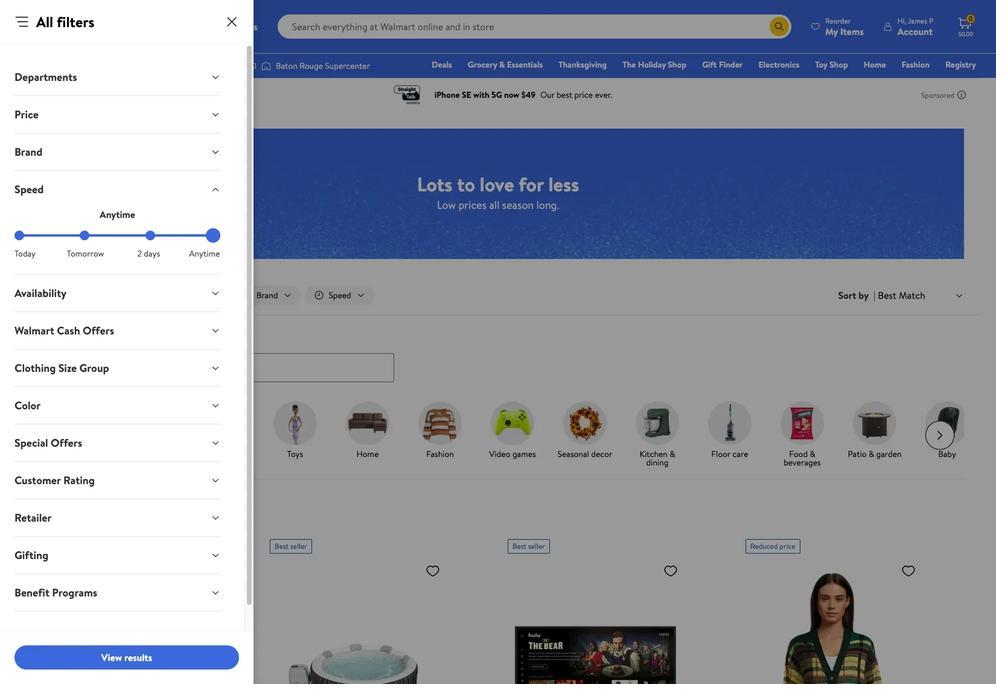Task type: describe. For each thing, give the bounding box(es) containing it.
when
[[53, 523, 76, 537]]

Today radio
[[14, 231, 24, 240]]

price for price
[[14, 107, 39, 122]]

Search in deals search field
[[30, 353, 394, 382]]

floor care
[[712, 448, 749, 460]]

all filters dialog
[[0, 0, 254, 684]]

games
[[513, 448, 536, 460]]

patio & garden image
[[853, 401, 897, 445]]

seller for vizio 50" class v-series 4k uhd led smart tv v505-j09 image
[[528, 541, 545, 551]]

Search search field
[[278, 14, 792, 39]]

food
[[790, 448, 808, 460]]

grocery
[[468, 59, 497, 71]]

food & beverages link
[[771, 401, 834, 469]]

view results button
[[14, 646, 239, 670]]

Tomorrow radio
[[80, 231, 90, 240]]

gifting button
[[5, 537, 230, 574]]

garden
[[877, 448, 902, 460]]

view
[[101, 651, 122, 664]]

dining
[[647, 456, 669, 468]]

Walmart Site-Wide search field
[[278, 14, 792, 39]]

1 horizontal spatial fashion link
[[897, 58, 936, 71]]

cash
[[57, 323, 80, 338]]

thanksgiving link
[[553, 58, 613, 71]]

care
[[733, 448, 749, 460]]

purchased
[[78, 523, 121, 537]]

electronics link
[[753, 58, 805, 71]]

1 vertical spatial fashion
[[426, 448, 454, 460]]

video games
[[489, 448, 536, 460]]

reduced price
[[751, 541, 796, 551]]

price when purchased online
[[30, 523, 149, 537]]

electronics
[[759, 59, 800, 71]]

toy shop
[[816, 59, 848, 71]]

all inside dialog
[[36, 11, 53, 32]]

rating
[[63, 473, 95, 488]]

filters inside all filters dialog
[[57, 11, 94, 32]]

floorcare image
[[708, 401, 752, 445]]

0 horizontal spatial fashion link
[[409, 401, 472, 461]]

price button
[[5, 96, 230, 133]]

benefit programs
[[14, 585, 97, 600]]

long.
[[537, 197, 559, 212]]

kitchen & dining link
[[626, 401, 689, 469]]

sponsored
[[922, 90, 955, 100]]

search image
[[39, 362, 49, 372]]

food & beverages
[[784, 448, 821, 468]]

online
[[123, 523, 149, 537]]

walmart image
[[19, 17, 98, 36]]

gift finder
[[702, 59, 743, 71]]

benefit
[[14, 585, 49, 600]]

2 days
[[137, 248, 160, 260]]

& for beverages
[[810, 448, 816, 460]]

toys
[[287, 448, 303, 460]]

baby link
[[916, 401, 979, 461]]

floor
[[712, 448, 731, 460]]

special offers
[[14, 435, 82, 451]]

all filters inside button
[[53, 289, 86, 301]]

next slide for chipmodulewithimages list image
[[926, 421, 955, 450]]

grocery & essentials link
[[463, 58, 549, 71]]

group
[[79, 361, 109, 376]]

offers inside dropdown button
[[51, 435, 82, 451]]

registry link
[[940, 58, 982, 71]]

shop inside 'link'
[[830, 59, 848, 71]]

patio & garden link
[[844, 401, 907, 461]]

walmart
[[14, 323, 54, 338]]

Deals search field
[[15, 329, 981, 382]]

special
[[14, 435, 48, 451]]

availability button
[[5, 275, 230, 312]]

speed
[[14, 182, 44, 197]]

99 jane street women's v-neck cardigan sweater with long sleeves, midweight, sizes s-xxxl image
[[746, 558, 921, 684]]

registry one debit
[[884, 59, 977, 88]]

kitchen and dining image
[[636, 401, 679, 445]]

friday
[[77, 448, 100, 460]]

all filters inside dialog
[[36, 11, 94, 32]]

kitchen & dining
[[640, 448, 676, 468]]

seasonal
[[558, 448, 589, 460]]

sort by |
[[839, 289, 876, 302]]

flash deals image
[[129, 401, 172, 445]]

|
[[874, 289, 876, 302]]

deals left grocery
[[432, 59, 452, 71]]

preview
[[75, 456, 103, 468]]

saluspa 77" x 26" hollywood 240 gal. inflatable hot tub with led lights, 104f max temperature image
[[270, 558, 445, 684]]

video games link
[[481, 401, 544, 461]]

the
[[623, 59, 636, 71]]

size
[[58, 361, 77, 376]]

black friday deals preview link
[[47, 401, 109, 469]]

food & beverages image
[[781, 401, 824, 445]]

gift
[[702, 59, 717, 71]]

departments
[[14, 69, 77, 85]]

1 shop from the left
[[668, 59, 687, 71]]

best seller for vizio 50" class v-series 4k uhd led smart tv v505-j09 image
[[513, 541, 545, 551]]

for
[[519, 171, 544, 197]]

results
[[124, 651, 152, 664]]

less
[[549, 171, 579, 197]]

availability
[[14, 286, 67, 301]]

price for price when purchased online
[[30, 523, 51, 537]]

essentials
[[507, 59, 543, 71]]

floor care link
[[699, 401, 762, 461]]

color
[[14, 398, 41, 413]]

0 vertical spatial home
[[864, 59, 886, 71]]

debit
[[904, 75, 925, 88]]

love
[[480, 171, 514, 197]]

offers inside dropdown button
[[83, 323, 114, 338]]



Task type: vqa. For each thing, say whether or not it's contained in the screenshot.
left the Gravy
no



Task type: locate. For each thing, give the bounding box(es) containing it.
add to favorites list, vizio 50" class v-series 4k uhd led smart tv v505-j09 image
[[664, 563, 678, 578]]

sort and filter section element
[[15, 276, 981, 315]]

0 vertical spatial offers
[[83, 323, 114, 338]]

price up brand
[[14, 107, 39, 122]]

walmart+
[[941, 75, 977, 88]]

0 horizontal spatial shop
[[668, 59, 687, 71]]

0 horizontal spatial home
[[357, 448, 379, 460]]

& inside "link"
[[869, 448, 875, 460]]

1 horizontal spatial home link
[[859, 58, 892, 71]]

days
[[144, 248, 160, 260]]

one
[[884, 75, 902, 88]]

0 horizontal spatial home link
[[336, 401, 399, 461]]

video games image
[[491, 401, 534, 445]]

programs
[[52, 585, 97, 600]]

color button
[[5, 387, 230, 424]]

1 vertical spatial anytime
[[189, 248, 220, 260]]

kitchen
[[640, 448, 668, 460]]

1 vertical spatial all filters
[[53, 289, 86, 301]]

clothing
[[14, 361, 56, 376]]

& right grocery
[[499, 59, 505, 71]]

add to favorites list, playstation 5 disc console - marvel's spider-man 2 bundle image
[[188, 563, 202, 578]]

best for saluspa 77" x 26" hollywood 240 gal. inflatable hot tub with led lights, 104f max temperature "image"
[[275, 541, 289, 551]]

None radio
[[145, 231, 155, 240]]

deals link
[[427, 58, 458, 71]]

1 vertical spatial price
[[30, 523, 51, 537]]

seasonal decor
[[558, 448, 613, 460]]

patio
[[848, 448, 867, 460]]

price inside 'dropdown button'
[[14, 107, 39, 122]]

filters
[[57, 11, 94, 32], [64, 289, 86, 301]]

1 horizontal spatial home
[[864, 59, 886, 71]]

home link
[[859, 58, 892, 71], [336, 401, 399, 461]]

0 vertical spatial filters
[[57, 11, 94, 32]]

& for dining
[[670, 448, 676, 460]]

vizio 50" class v-series 4k uhd led smart tv v505-j09 image
[[508, 558, 683, 684]]

all filters up departments
[[36, 11, 94, 32]]

all
[[36, 11, 53, 32], [53, 289, 62, 301]]

0 horizontal spatial seller
[[290, 541, 307, 551]]

anytime up how fast do you want your order? option group at the top of page
[[100, 208, 135, 221]]

2 shop from the left
[[830, 59, 848, 71]]

holiday
[[638, 59, 666, 71]]

prices
[[459, 197, 487, 212]]

fashion image
[[419, 401, 462, 445]]

reduced
[[751, 541, 778, 551]]

grocery & essentials
[[468, 59, 543, 71]]

brand
[[14, 144, 43, 159]]

all filters up cash
[[53, 289, 86, 301]]

0 vertical spatial fashion link
[[897, 58, 936, 71]]

& for garden
[[869, 448, 875, 460]]

how fast do you want your order? option group
[[14, 231, 220, 260]]

price
[[780, 541, 796, 551]]

toy
[[816, 59, 828, 71]]

& inside kitchen & dining
[[670, 448, 676, 460]]

lots to love for less low prices all season long.
[[417, 171, 579, 212]]

0 vertical spatial fashion
[[902, 59, 930, 71]]

1 vertical spatial offers
[[51, 435, 82, 451]]

tech image
[[201, 401, 245, 445]]

2 best from the left
[[513, 541, 527, 551]]

gifting
[[14, 548, 48, 563]]

walmart cash offers
[[14, 323, 114, 338]]

2 seller from the left
[[528, 541, 545, 551]]

retailer button
[[5, 499, 230, 536]]

fashion
[[902, 59, 930, 71], [426, 448, 454, 460]]

0 vertical spatial home link
[[859, 58, 892, 71]]

tomorrow
[[67, 248, 104, 260]]

baby image
[[926, 401, 969, 445]]

black
[[56, 448, 75, 460]]

Anytime radio
[[211, 231, 220, 240]]

deals down customer
[[30, 498, 58, 514]]

0 horizontal spatial best
[[275, 541, 289, 551]]

all inside button
[[53, 289, 62, 301]]

toys link
[[264, 401, 327, 461]]

& inside food & beverages
[[810, 448, 816, 460]]

1 horizontal spatial seller
[[528, 541, 545, 551]]

by
[[859, 289, 869, 302]]

price left when
[[30, 523, 51, 537]]

deals inside black friday deals preview
[[52, 456, 73, 468]]

fashion up debit
[[902, 59, 930, 71]]

view results
[[101, 651, 152, 664]]

1 vertical spatial filters
[[64, 289, 86, 301]]

patio & garden
[[848, 448, 902, 460]]

0 horizontal spatial anytime
[[100, 208, 135, 221]]

low
[[437, 197, 456, 212]]

lots to love for less. low prices all season long. image
[[32, 128, 964, 259]]

baby
[[939, 448, 957, 460]]

special offers button
[[5, 425, 230, 461]]

1 horizontal spatial shop
[[830, 59, 848, 71]]

0 vertical spatial all filters
[[36, 11, 94, 32]]

playstation 5 disc console - marvel's spider-man 2 bundle image
[[32, 558, 207, 684]]

0 vertical spatial all
[[36, 11, 53, 32]]

1 vertical spatial all
[[53, 289, 62, 301]]

clothing size group
[[14, 361, 109, 376]]

thanksgiving
[[559, 59, 607, 71]]

walmart cash offers button
[[5, 312, 230, 349]]

$0.00
[[959, 30, 974, 38]]

toys image
[[274, 401, 317, 445]]

1 horizontal spatial best
[[513, 541, 527, 551]]

deals inside search field
[[30, 329, 56, 344]]

& right patio
[[869, 448, 875, 460]]

1 vertical spatial home
[[357, 448, 379, 460]]

0 vertical spatial anytime
[[100, 208, 135, 221]]

0 vertical spatial price
[[14, 107, 39, 122]]

2
[[137, 248, 142, 260]]

1 best from the left
[[275, 541, 289, 551]]

finder
[[719, 59, 743, 71]]

add to favorites list, saluspa 77" x 26" hollywood 240 gal. inflatable hot tub with led lights, 104f max temperature image
[[426, 563, 440, 578]]

fashion link
[[897, 58, 936, 71], [409, 401, 472, 461]]

speed button
[[5, 171, 230, 208]]

brand button
[[5, 133, 230, 170]]

gift finder link
[[697, 58, 749, 71]]

home up the one
[[864, 59, 886, 71]]

benefit programs button
[[5, 574, 230, 611]]

1 horizontal spatial best seller
[[513, 541, 545, 551]]

2 best seller from the left
[[513, 541, 545, 551]]

best
[[275, 541, 289, 551], [513, 541, 527, 551]]

the holiday shop
[[623, 59, 687, 71]]

customer
[[14, 473, 61, 488]]

0 horizontal spatial best seller
[[275, 541, 307, 551]]

customer rating button
[[5, 462, 230, 499]]

sort
[[839, 289, 857, 302]]

None range field
[[14, 234, 220, 237]]

toy shop link
[[810, 58, 854, 71]]

add to favorites list, 99 jane street women's v-neck cardigan sweater with long sleeves, midweight, sizes s-xxxl image
[[902, 563, 916, 578]]

all up walmart cash offers
[[53, 289, 62, 301]]

anytime inside how fast do you want your order? option group
[[189, 248, 220, 260]]

1 seller from the left
[[290, 541, 307, 551]]

1 vertical spatial fashion link
[[409, 401, 472, 461]]

1 horizontal spatial fashion
[[902, 59, 930, 71]]

black friday deals preview
[[52, 448, 103, 468]]

seller for saluspa 77" x 26" hollywood 240 gal. inflatable hot tub with led lights, 104f max temperature "image"
[[290, 541, 307, 551]]

all filters
[[36, 11, 94, 32], [53, 289, 86, 301]]

lots
[[417, 171, 453, 197]]

1 horizontal spatial anytime
[[189, 248, 220, 260]]

offers
[[83, 323, 114, 338], [51, 435, 82, 451]]

registry
[[946, 59, 977, 71]]

& for essentials
[[499, 59, 505, 71]]

best for vizio 50" class v-series 4k uhd led smart tv v505-j09 image
[[513, 541, 527, 551]]

one debit link
[[879, 75, 930, 88]]

shop right toy on the right top of the page
[[830, 59, 848, 71]]

0 $0.00
[[959, 13, 974, 38]]

seasonal decor image
[[563, 401, 607, 445]]

best seller for saluspa 77" x 26" hollywood 240 gal. inflatable hot tub with led lights, 104f max temperature "image"
[[275, 541, 307, 551]]

beverages
[[784, 456, 821, 468]]

clothing size group button
[[5, 350, 230, 387]]

0 horizontal spatial fashion
[[426, 448, 454, 460]]

none range field inside all filters dialog
[[14, 234, 220, 237]]

home down 'home' image
[[357, 448, 379, 460]]

home image
[[346, 401, 390, 445]]

fashion down fashion "image"
[[426, 448, 454, 460]]

deals up customer rating
[[52, 456, 73, 468]]

all
[[489, 197, 500, 212]]

& right food
[[810, 448, 816, 460]]

departments button
[[5, 59, 230, 95]]

filters inside "all filters" button
[[64, 289, 86, 301]]

close panel image
[[225, 14, 239, 29]]

black friday deals image
[[56, 401, 100, 445]]

anytime down the anytime option
[[189, 248, 220, 260]]

video
[[489, 448, 511, 460]]

1 best seller from the left
[[275, 541, 307, 551]]

deals left cash
[[30, 329, 56, 344]]

& right dining
[[670, 448, 676, 460]]

anytime
[[100, 208, 135, 221], [189, 248, 220, 260]]

best seller
[[275, 541, 307, 551], [513, 541, 545, 551]]

0
[[969, 13, 973, 24]]

all filters button
[[30, 286, 99, 305]]

shop right holiday
[[668, 59, 687, 71]]

1 vertical spatial home link
[[336, 401, 399, 461]]

all up departments
[[36, 11, 53, 32]]

retailer
[[14, 510, 52, 525]]



